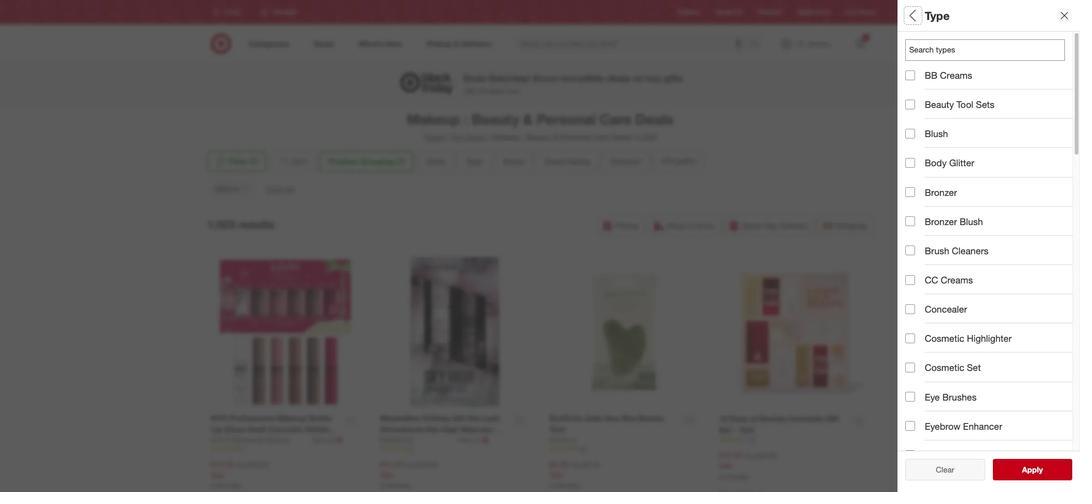Task type: describe. For each thing, give the bounding box(es) containing it.
What can we help you find? suggestions appear below search field
[[515, 33, 752, 55]]

Body Glitter checkbox
[[906, 158, 915, 168]]

at for maybelline holiday gift set lash sensational sky high mascara & tinted primer - 2pc
[[380, 483, 385, 490]]

creams for bb creams
[[940, 70, 973, 81]]

1,023
[[207, 218, 235, 232]]

1 vertical spatial deals button
[[418, 151, 454, 172]]

sale for maybelline holiday gift set lash sensational sky high mascara & tinted primer - 2pc
[[380, 471, 394, 479]]

44 link
[[719, 436, 870, 445]]

see
[[1012, 465, 1026, 475]]

2
[[410, 446, 414, 453]]

glitter
[[950, 157, 975, 169]]

clear all button inside all filters dialog
[[906, 460, 985, 481]]

jade
[[585, 414, 602, 424]]

sensational
[[380, 425, 424, 435]]

new for mascara
[[459, 436, 473, 444]]

oz/6pc
[[270, 436, 295, 446]]

highlighter
[[967, 333, 1012, 344]]

eyebrow enhancer
[[925, 421, 1003, 432]]

- inside 12 days of beauty cosmetic gift set - 12ct
[[734, 425, 737, 435]]

fpo/apo inside all filters dialog
[[906, 246, 948, 257]]

stores
[[858, 8, 875, 16]]

include
[[925, 279, 955, 290]]

eyebrow shapers
[[925, 450, 998, 462]]

get
[[464, 87, 475, 95]]

makeup button
[[207, 178, 256, 200]]

0 vertical spatial guest rating
[[545, 157, 590, 166]]

score
[[533, 73, 559, 84]]

filter
[[229, 157, 247, 166]]

sale for nyx professional makeup butter lip gloss vault cosmetic holiday gift set - 1.62 fl oz/6pc
[[211, 471, 224, 479]]

Include out of stock checkbox
[[906, 280, 915, 289]]

cosmetic inside the nyx professional makeup butter lip gloss vault cosmetic holiday gift set - 1.62 fl oz/6pc
[[268, 425, 303, 435]]

see results button
[[993, 460, 1073, 481]]

12ct
[[739, 425, 755, 435]]

all filters
[[906, 9, 952, 22]]

cosmetic highlighter
[[925, 333, 1012, 344]]

glendale for set
[[726, 474, 749, 481]]

enhancer
[[963, 421, 1003, 432]]

brush
[[925, 245, 950, 257]]

$5.09
[[550, 460, 569, 470]]

Concealer checkbox
[[906, 305, 915, 314]]

search
[[746, 40, 769, 49]]

weekly ad
[[715, 8, 743, 16]]

discount button inside all filters dialog
[[906, 202, 1080, 236]]

32
[[580, 446, 586, 453]]

sort button
[[270, 151, 315, 172]]

0 vertical spatial care
[[600, 111, 632, 128]]

2 horizontal spatial &
[[553, 132, 558, 142]]

reg inside $5.09 reg $6.79 sale at glendale
[[571, 461, 581, 469]]

2 vertical spatial type
[[466, 157, 483, 166]]

clear inside button
[[936, 465, 955, 475]]

beauty inside 12 days of beauty cosmetic gift set - 12ct
[[760, 414, 786, 424]]

guest inside all filters dialog
[[906, 178, 932, 189]]

apply
[[1022, 465, 1043, 475]]

type dialog
[[898, 0, 1080, 493]]

at for nyx professional makeup butter lip gloss vault cosmetic holiday gift set - 1.62 fl oz/6pc
[[211, 483, 216, 490]]

0 horizontal spatial deals
[[488, 87, 505, 95]]

set inside 12 days of beauty cosmetic gift set - 12ct
[[719, 425, 731, 435]]

circle
[[815, 8, 830, 16]]

same day delivery button
[[724, 215, 814, 237]]

12 days of beauty cosmetic gift set - 12ct
[[719, 414, 839, 435]]

registry
[[678, 8, 700, 16]]

brushes
[[943, 392, 977, 403]]

sha
[[622, 414, 636, 424]]

eye brushes
[[925, 392, 977, 403]]

pickup
[[615, 221, 639, 231]]

filter (1)
[[229, 157, 259, 166]]

0 horizontal spatial type button
[[458, 151, 491, 172]]

makeup inside button
[[214, 184, 239, 193]]

lash
[[482, 414, 500, 424]]

44
[[749, 437, 756, 444]]

shop
[[667, 221, 686, 231]]

Blush checkbox
[[906, 129, 915, 139]]

0 horizontal spatial guest rating button
[[536, 151, 598, 172]]

gift inside the maybelline holiday gift set lash sensational sky high mascara & tinted primer - 2pc
[[452, 414, 465, 424]]

target circle link
[[797, 8, 830, 16]]

guest rating inside all filters dialog
[[906, 178, 963, 189]]

professional for nyx professional makeup
[[226, 436, 263, 444]]

ecotools jade gua sha beauty tool
[[550, 414, 664, 435]]

- inside the maybelline holiday gift set lash sensational sky high mascara & tinted primer - 2pc
[[433, 436, 436, 446]]

makeup : beauty & personal care deals target / top deals / makeup : beauty & personal care deals (1,023)
[[407, 111, 674, 142]]

glendale for vault
[[217, 483, 241, 490]]

0 horizontal spatial blush
[[925, 128, 948, 139]]

Eyebrow Shapers checkbox
[[906, 451, 915, 461]]

1 horizontal spatial type button
[[906, 100, 1080, 134]]

of for out
[[974, 279, 982, 290]]

glendale inside $5.09 reg $6.79 sale at glendale
[[556, 483, 580, 490]]

see results
[[1012, 465, 1054, 475]]

1 vertical spatial care
[[593, 132, 609, 142]]

brush cleaners
[[925, 245, 989, 257]]

2 / from the left
[[488, 132, 490, 142]]

sets
[[976, 99, 995, 110]]

discount inside all filters dialog
[[906, 212, 945, 223]]

0 horizontal spatial 1
[[241, 446, 244, 453]]

mascara
[[461, 425, 493, 435]]

pickup button
[[597, 215, 645, 237]]

nyx for nyx professional makeup butter lip gloss vault cosmetic holiday gift set - 1.62 fl oz/6pc
[[211, 414, 227, 424]]

ecotools link
[[550, 436, 577, 445]]

0 horizontal spatial guest
[[545, 157, 565, 166]]

clear for clear all "button" inside the all filters dialog
[[931, 465, 950, 475]]

bronzer for bronzer
[[925, 187, 957, 198]]

top
[[647, 73, 661, 84]]

deals up (1,023)
[[636, 111, 674, 128]]

0 vertical spatial target
[[797, 8, 813, 16]]

cleaners
[[952, 245, 989, 257]]

now.
[[507, 87, 520, 95]]

weekly ad link
[[715, 8, 743, 16]]

gift inside the nyx professional makeup butter lip gloss vault cosmetic holiday gift set - 1.62 fl oz/6pc
[[211, 436, 224, 446]]

2 link
[[380, 445, 530, 454]]

the
[[477, 87, 486, 95]]

1 horizontal spatial :
[[522, 132, 524, 142]]

1 vertical spatial personal
[[560, 132, 591, 142]]

$15.00 for 12 days of beauty cosmetic gift set - 12ct
[[719, 451, 742, 460]]

primer
[[406, 436, 430, 446]]

Beauty Tool Sets checkbox
[[906, 100, 915, 109]]

¬ for mascara
[[482, 436, 489, 445]]

beauty tool sets
[[925, 99, 995, 110]]

type inside all filters dialog
[[906, 110, 926, 121]]

cosmetic inside 12 days of beauty cosmetic gift set - 12ct
[[788, 414, 824, 424]]

filters
[[922, 9, 952, 22]]

vault
[[248, 425, 266, 435]]

day
[[764, 221, 778, 231]]

high
[[441, 425, 459, 435]]

Eye Brushes checkbox
[[906, 393, 915, 402]]

ad
[[736, 8, 743, 16]]

tool inside type dialog
[[957, 99, 974, 110]]

¬ for holiday
[[336, 436, 342, 445]]

search button
[[746, 33, 769, 56]]

nyx professional makeup link
[[211, 436, 311, 445]]

target link
[[423, 132, 445, 142]]

1.62
[[246, 436, 261, 446]]

eyebrow for eyebrow shapers
[[925, 450, 961, 462]]

find stores
[[846, 8, 875, 16]]

reg for sky
[[406, 461, 415, 469]]

body glitter
[[925, 157, 975, 169]]

maybelline holiday gift set lash sensational sky high mascara & tinted primer - 2pc
[[380, 414, 500, 446]]

$6.79
[[582, 461, 599, 469]]

& inside the maybelline holiday gift set lash sensational sky high mascara & tinted primer - 2pc
[[495, 425, 500, 435]]

ecotools for ecotools
[[550, 436, 577, 444]]

0 horizontal spatial brand
[[503, 157, 524, 166]]

apply button
[[993, 460, 1073, 481]]

$15.00 reg $20.00 sale at glendale for vault
[[211, 460, 268, 490]]

grouping for product grouping makeup
[[943, 72, 984, 84]]

bronzer for bronzer blush
[[925, 216, 957, 227]]

redcard
[[758, 8, 782, 16]]

body
[[925, 157, 947, 169]]

gifts
[[664, 73, 683, 84]]

eyebrow for eyebrow enhancer
[[925, 421, 961, 432]]

deals left (1,023)
[[612, 132, 631, 142]]

professional for nyx professional makeup butter lip gloss vault cosmetic holiday gift set - 1.62 fl oz/6pc
[[229, 414, 275, 424]]

of for days
[[751, 414, 758, 424]]

gift inside 12 days of beauty cosmetic gift set - 12ct
[[826, 414, 839, 424]]

nyx for nyx professional makeup
[[211, 436, 224, 444]]

0 vertical spatial fpo/apo
[[662, 157, 696, 166]]

1,023 results
[[207, 218, 275, 232]]

0 vertical spatial :
[[464, 111, 468, 128]]

new at ¬ for mascara
[[459, 436, 489, 445]]

0 horizontal spatial discount
[[611, 157, 641, 166]]

$18.99
[[417, 461, 438, 469]]



Task type: locate. For each thing, give the bounding box(es) containing it.
tool inside 'ecotools jade gua sha beauty tool'
[[550, 425, 565, 435]]

0 vertical spatial eyebrow
[[925, 421, 961, 432]]

0 horizontal spatial all
[[286, 184, 294, 194]]

0 vertical spatial personal
[[537, 111, 596, 128]]

0 vertical spatial rating
[[568, 157, 590, 166]]

1 vertical spatial type
[[906, 110, 926, 121]]

Bronzer Blush checkbox
[[906, 217, 915, 227]]

1 ¬ from the left
[[336, 436, 342, 445]]

brand up body glitter 'option'
[[906, 144, 932, 155]]

0 vertical spatial nyx
[[211, 414, 227, 424]]

2pc
[[438, 436, 452, 446]]

clear inside all filters dialog
[[931, 465, 950, 475]]

$15.00
[[719, 451, 742, 460], [211, 460, 234, 470]]

target left top on the left of the page
[[423, 132, 445, 142]]

target inside makeup : beauty & personal care deals target / top deals / makeup : beauty & personal care deals (1,023)
[[423, 132, 445, 142]]

product grouping makeup
[[906, 72, 984, 93]]

0 horizontal spatial rating
[[568, 157, 590, 166]]

new at ¬ down mascara
[[459, 436, 489, 445]]

sale
[[719, 462, 732, 470], [211, 471, 224, 479], [380, 471, 394, 479], [550, 471, 563, 479]]

deals down the target link
[[426, 157, 446, 166]]

maybelline holiday gift set lash sensational sky high mascara & tinted primer - 2pc image
[[380, 258, 530, 408], [380, 258, 530, 408]]

0 vertical spatial bronzer
[[925, 187, 957, 198]]

discount down bronzer option
[[906, 212, 945, 223]]

0 vertical spatial $20.00
[[756, 452, 777, 460]]

at
[[328, 436, 334, 444], [475, 436, 480, 444], [719, 474, 724, 481], [211, 483, 216, 490], [380, 483, 385, 490], [550, 483, 555, 490]]

discount button down (1,023)
[[602, 151, 650, 172]]

nyx inside the nyx professional makeup butter lip gloss vault cosmetic holiday gift set - 1.62 fl oz/6pc
[[211, 414, 227, 424]]

of inside all filters dialog
[[974, 279, 982, 290]]

product
[[906, 72, 941, 84], [328, 157, 358, 166]]

1 vertical spatial deals
[[488, 87, 505, 95]]

fpo/apo button
[[654, 151, 704, 172], [906, 236, 1080, 270]]

0 horizontal spatial clear all button
[[266, 184, 294, 195]]

at inside the "$14.24 reg $18.99 sale at glendale"
[[380, 483, 385, 490]]

1 / from the left
[[447, 132, 449, 142]]

cc
[[925, 275, 938, 286]]

holiday inside the nyx professional makeup butter lip gloss vault cosmetic holiday gift set - 1.62 fl oz/6pc
[[305, 425, 333, 435]]

eyebrow down eye brushes
[[925, 421, 961, 432]]

:
[[464, 111, 468, 128], [522, 132, 524, 142]]

(1,023)
[[633, 132, 657, 142]]

ends
[[464, 73, 486, 84]]

1 vertical spatial tool
[[550, 425, 565, 435]]

1 horizontal spatial fpo/apo
[[906, 246, 948, 257]]

clear all down sort button
[[266, 184, 294, 194]]

guest rating button
[[536, 151, 598, 172], [906, 168, 1080, 202]]

guest down body glitter 'option'
[[906, 178, 932, 189]]

0 horizontal spatial brand button
[[495, 151, 532, 172]]

type button
[[906, 100, 1080, 134], [458, 151, 491, 172]]

12
[[719, 414, 728, 424]]

butter
[[309, 414, 332, 424]]

clear for leftmost clear all "button"
[[266, 184, 284, 194]]

0 horizontal spatial clear all
[[266, 184, 294, 194]]

0 horizontal spatial new at ¬
[[313, 436, 342, 445]]

creams right bb
[[940, 70, 973, 81]]

cc creams
[[925, 275, 973, 286]]

bb
[[925, 70, 938, 81]]

1 horizontal spatial -
[[433, 436, 436, 446]]

makeup inside product grouping makeup
[[906, 85, 930, 93]]

reg inside the "$14.24 reg $18.99 sale at glendale"
[[406, 461, 415, 469]]

set down 12
[[719, 425, 731, 435]]

1 vertical spatial 1
[[241, 446, 244, 453]]

all down the eyebrow shapers
[[952, 465, 960, 475]]

sale down $5.09
[[550, 471, 563, 479]]

type down beauty tool sets checkbox
[[906, 110, 926, 121]]

1 maybelline from the top
[[380, 414, 420, 424]]

1 down nyx professional makeup
[[241, 446, 244, 453]]

lip
[[211, 425, 222, 435]]

of up 12ct
[[751, 414, 758, 424]]

/ left top on the left of the page
[[447, 132, 449, 142]]

all for clear all "button" inside the all filters dialog
[[952, 465, 960, 475]]

- left 12ct
[[734, 425, 737, 435]]

all
[[906, 9, 919, 22]]

beauty inside 'ecotools jade gua sha beauty tool'
[[638, 414, 664, 424]]

0 vertical spatial creams
[[940, 70, 973, 81]]

at for 12 days of beauty cosmetic gift set - 12ct
[[719, 474, 724, 481]]

Bronzer checkbox
[[906, 188, 915, 197]]

2 ecotools from the top
[[550, 436, 577, 444]]

0 vertical spatial deals
[[607, 73, 631, 84]]

clear all button down eyebrow enhancer
[[906, 460, 985, 481]]

creams for cc creams
[[941, 275, 973, 286]]

1 horizontal spatial fpo/apo button
[[906, 236, 1080, 270]]

1 vertical spatial 1 link
[[211, 445, 361, 454]]

1 eyebrow from the top
[[925, 421, 961, 432]]

1 horizontal spatial &
[[523, 111, 533, 128]]

1 horizontal spatial grouping
[[943, 72, 984, 84]]

2 eyebrow from the top
[[925, 450, 961, 462]]

new up 2 link
[[459, 436, 473, 444]]

fpo/apo button up stock at the bottom
[[906, 236, 1080, 270]]

1 vertical spatial maybelline
[[380, 436, 413, 444]]

type down top deals link
[[466, 157, 483, 166]]

1 new from the left
[[313, 436, 326, 444]]

1 vertical spatial fpo/apo
[[906, 246, 948, 257]]

0 vertical spatial holiday
[[422, 414, 450, 424]]

of
[[974, 279, 982, 290], [751, 414, 758, 424]]

makeup inside the nyx professional makeup butter lip gloss vault cosmetic holiday gift set - 1.62 fl oz/6pc
[[277, 414, 307, 424]]

fl
[[263, 436, 268, 446]]

stock
[[984, 279, 1007, 290]]

Eyebrow Enhancer checkbox
[[906, 422, 915, 432]]

nyx professional makeup butter lip gloss vault cosmetic holiday gift set - 1.62 fl oz/6pc link
[[211, 413, 338, 446]]

$15.00 down lip
[[211, 460, 234, 470]]

brand
[[906, 144, 932, 155], [503, 157, 524, 166]]

target circle
[[797, 8, 830, 16]]

shop in store button
[[649, 215, 720, 237]]

results right 1,023
[[238, 218, 275, 232]]

0 horizontal spatial of
[[751, 414, 758, 424]]

bronzer down body
[[925, 187, 957, 198]]

1 horizontal spatial $15.00
[[719, 451, 742, 460]]

type
[[925, 9, 950, 22], [906, 110, 926, 121], [466, 157, 483, 166]]

set inside the maybelline holiday gift set lash sensational sky high mascara & tinted primer - 2pc
[[468, 414, 480, 424]]

include out of stock
[[925, 279, 1007, 290]]

professional down gloss
[[226, 436, 263, 444]]

same
[[742, 221, 762, 231]]

clear
[[266, 184, 284, 194], [931, 465, 950, 475], [936, 465, 955, 475]]

eye
[[925, 392, 940, 403]]

fpo/apo button down (1,023)
[[654, 151, 704, 172]]

deals left on
[[607, 73, 631, 84]]

1 horizontal spatial 1 link
[[850, 33, 871, 55]]

of inside 12 days of beauty cosmetic gift set - 12ct
[[751, 414, 758, 424]]

1 vertical spatial all
[[952, 465, 960, 475]]

all inside dialog
[[952, 465, 960, 475]]

results right the see
[[1028, 465, 1054, 475]]

maybelline holiday gift set lash sensational sky high mascara & tinted primer - 2pc link
[[380, 413, 507, 446]]

shapers
[[963, 450, 998, 462]]

12 days of beauty cosmetic gift set - 12ct image
[[719, 258, 870, 408], [719, 258, 870, 408]]

$15.00 down 12ct
[[719, 451, 742, 460]]

none text field inside type dialog
[[906, 39, 1065, 61]]

clear button
[[906, 460, 985, 481]]

glendale for sky
[[387, 483, 410, 490]]

$15.00 for nyx professional makeup butter lip gloss vault cosmetic holiday gift set - 1.62 fl oz/6pc
[[211, 460, 234, 470]]

cosmetic set
[[925, 362, 981, 374]]

sale for ecotools jade gua sha beauty tool
[[550, 471, 563, 479]]

find
[[846, 8, 857, 16]]

$14.24
[[380, 460, 404, 470]]

nyx
[[211, 414, 227, 424], [211, 436, 224, 444]]

&
[[523, 111, 533, 128], [553, 132, 558, 142], [495, 425, 500, 435]]

concealer
[[925, 304, 968, 315]]

$15.00 reg $20.00 sale at glendale down 44
[[719, 451, 777, 481]]

$15.00 reg $20.00 sale at glendale
[[719, 451, 777, 481], [211, 460, 268, 490]]

1 vertical spatial $20.00
[[248, 461, 268, 469]]

tool up ecotools link
[[550, 425, 565, 435]]

same day delivery
[[742, 221, 808, 231]]

new down butter
[[313, 436, 326, 444]]

1 link
[[850, 33, 871, 55], [211, 445, 361, 454]]

product grouping (1)
[[328, 157, 405, 166]]

0 vertical spatial deals button
[[906, 32, 1080, 66]]

creams right cc at the right bottom of the page
[[941, 275, 973, 286]]

$5.09 reg $6.79 sale at glendale
[[550, 460, 599, 490]]

ecotools up $5.09
[[550, 436, 577, 444]]

ecotools inside 'ecotools jade gua sha beauty tool'
[[550, 414, 582, 424]]

results inside button
[[1028, 465, 1054, 475]]

top deals link
[[451, 132, 486, 142]]

type right all on the right
[[925, 9, 950, 22]]

/ right top deals link
[[488, 132, 490, 142]]

2 (1) from the left
[[396, 157, 405, 166]]

brand down makeup : beauty & personal care deals target / top deals / makeup : beauty & personal care deals (1,023)
[[503, 157, 524, 166]]

gift up "44" link
[[826, 414, 839, 424]]

Cosmetic Set checkbox
[[906, 363, 915, 373]]

0 horizontal spatial target
[[423, 132, 445, 142]]

new
[[313, 436, 326, 444], [459, 436, 473, 444]]

(1) inside button
[[250, 157, 259, 166]]

deals right the
[[488, 87, 505, 95]]

brand button down sets
[[906, 134, 1080, 168]]

fpo/apo
[[662, 157, 696, 166], [906, 246, 948, 257]]

1 (1) from the left
[[250, 157, 259, 166]]

nyx down lip
[[211, 436, 224, 444]]

deals inside all filters dialog
[[906, 42, 931, 53]]

cosmetic down concealer
[[925, 333, 965, 344]]

all down sort button
[[286, 184, 294, 194]]

new at ¬
[[313, 436, 342, 445], [459, 436, 489, 445]]

0 vertical spatial grouping
[[943, 72, 984, 84]]

0 vertical spatial 1 link
[[850, 33, 871, 55]]

1 nyx from the top
[[211, 414, 227, 424]]

deals up bb creams 'checkbox'
[[906, 42, 931, 53]]

1 vertical spatial bronzer
[[925, 216, 957, 227]]

1 horizontal spatial guest rating
[[906, 178, 963, 189]]

gift
[[452, 414, 465, 424], [826, 414, 839, 424], [211, 436, 224, 446]]

1 horizontal spatial (1)
[[396, 157, 405, 166]]

reg down 44
[[744, 452, 754, 460]]

0 horizontal spatial discount button
[[602, 151, 650, 172]]

1 horizontal spatial tool
[[957, 99, 974, 110]]

creams
[[940, 70, 973, 81], [941, 275, 973, 286]]

0 horizontal spatial fpo/apo
[[662, 157, 696, 166]]

sale for 12 days of beauty cosmetic gift set - 12ct
[[719, 462, 732, 470]]

ecotools jade gua sha beauty tool image
[[550, 258, 700, 408], [550, 258, 700, 408]]

1 horizontal spatial holiday
[[422, 414, 450, 424]]

1 vertical spatial professional
[[226, 436, 263, 444]]

1 horizontal spatial $20.00
[[756, 452, 777, 460]]

$20.00 down "44" link
[[756, 452, 777, 460]]

clear all button down sort button
[[266, 184, 294, 195]]

registry link
[[678, 8, 700, 16]]

clear all down the eyebrow shapers
[[931, 465, 960, 475]]

1 vertical spatial nyx
[[211, 436, 224, 444]]

2 ¬ from the left
[[482, 436, 489, 445]]

nyx professional makeup butter lip gloss vault cosmetic holiday gift set - 1.62 fl oz/6pc image
[[211, 258, 361, 408], [211, 258, 361, 408]]

1 vertical spatial &
[[553, 132, 558, 142]]

0 vertical spatial clear all button
[[266, 184, 294, 195]]

rating inside all filters dialog
[[934, 178, 963, 189]]

guest rating down body
[[906, 178, 963, 189]]

set inside the nyx professional makeup butter lip gloss vault cosmetic holiday gift set - 1.62 fl oz/6pc
[[226, 436, 239, 446]]

target left circle
[[797, 8, 813, 16]]

maybelline down sensational
[[380, 436, 413, 444]]

clear all inside "button"
[[931, 465, 960, 475]]

sale down lip
[[211, 471, 224, 479]]

top
[[451, 132, 464, 142]]

1 horizontal spatial blush
[[960, 216, 983, 227]]

0 vertical spatial discount
[[611, 157, 641, 166]]

1 horizontal spatial discount button
[[906, 202, 1080, 236]]

0 horizontal spatial grouping
[[360, 157, 394, 166]]

ecotools up ecotools link
[[550, 414, 582, 424]]

guest rating down makeup : beauty & personal care deals target / top deals / makeup : beauty & personal care deals (1,023)
[[545, 157, 590, 166]]

sale down $14.24
[[380, 471, 394, 479]]

sort
[[292, 157, 307, 166]]

grouping for product grouping (1)
[[360, 157, 394, 166]]

reg down nyx professional makeup
[[236, 461, 246, 469]]

0 vertical spatial type
[[925, 9, 950, 22]]

tool left sets
[[957, 99, 974, 110]]

product for product grouping (1)
[[328, 157, 358, 166]]

nyx professional makeup butter lip gloss vault cosmetic holiday gift set - 1.62 fl oz/6pc
[[211, 414, 333, 446]]

reg for set
[[744, 452, 754, 460]]

2 new at ¬ from the left
[[459, 436, 489, 445]]

reg for vault
[[236, 461, 246, 469]]

1 horizontal spatial guest rating button
[[906, 168, 1080, 202]]

set down cosmetic highlighter
[[967, 362, 981, 374]]

0 horizontal spatial deals button
[[418, 151, 454, 172]]

0 horizontal spatial $15.00 reg $20.00 sale at glendale
[[211, 460, 268, 490]]

2 horizontal spatial gift
[[826, 414, 839, 424]]

1 vertical spatial clear all button
[[906, 460, 985, 481]]

1 horizontal spatial guest
[[906, 178, 932, 189]]

reg left $6.79
[[571, 461, 581, 469]]

guest down makeup : beauty & personal care deals target / top deals / makeup : beauty & personal care deals (1,023)
[[545, 157, 565, 166]]

0 vertical spatial clear all
[[266, 184, 294, 194]]

out
[[958, 279, 971, 290]]

1 horizontal spatial results
[[1028, 465, 1054, 475]]

professional inside the nyx professional makeup butter lip gloss vault cosmetic holiday gift set - 1.62 fl oz/6pc
[[229, 414, 275, 424]]

tinted
[[380, 436, 403, 446]]

product for product grouping makeup
[[906, 72, 941, 84]]

new for holiday
[[313, 436, 326, 444]]

0 vertical spatial 1
[[865, 35, 867, 40]]

care
[[600, 111, 632, 128], [593, 132, 609, 142]]

of right out
[[974, 279, 982, 290]]

0 horizontal spatial holiday
[[305, 425, 333, 435]]

saturday!
[[488, 73, 530, 84]]

cosmetic up oz/6pc
[[268, 425, 303, 435]]

holiday up sky on the bottom left of page
[[422, 414, 450, 424]]

professional up vault
[[229, 414, 275, 424]]

ecotools for ecotools jade gua sha beauty tool
[[550, 414, 582, 424]]

maybelline up sensational
[[380, 414, 420, 424]]

1 vertical spatial blush
[[960, 216, 983, 227]]

days
[[730, 414, 748, 424]]

clear all for clear all "button" inside the all filters dialog
[[931, 465, 960, 475]]

find stores link
[[846, 8, 875, 16]]

$20.00 for -
[[756, 452, 777, 460]]

beauty inside type dialog
[[925, 99, 954, 110]]

1 horizontal spatial brand
[[906, 144, 932, 155]]

grouping inside product grouping makeup
[[943, 72, 984, 84]]

blush right blush 'checkbox'
[[925, 128, 948, 139]]

2 horizontal spatial -
[[734, 425, 737, 435]]

type inside dialog
[[925, 9, 950, 22]]

0 vertical spatial blush
[[925, 128, 948, 139]]

1 vertical spatial fpo/apo button
[[906, 236, 1080, 270]]

product up beauty tool sets checkbox
[[906, 72, 941, 84]]

1 horizontal spatial new
[[459, 436, 473, 444]]

1 horizontal spatial 1
[[865, 35, 867, 40]]

cosmetic up eye brushes
[[925, 362, 965, 374]]

at for ecotools jade gua sha beauty tool
[[550, 483, 555, 490]]

1 ecotools from the top
[[550, 414, 582, 424]]

2 maybelline from the top
[[380, 436, 413, 444]]

1 horizontal spatial deals button
[[906, 32, 1080, 66]]

BB Creams checkbox
[[906, 70, 915, 80]]

sale inside $5.09 reg $6.79 sale at glendale
[[550, 471, 563, 479]]

gift down lip
[[211, 436, 224, 446]]

discount button up cleaners
[[906, 202, 1080, 236]]

maybelline link
[[380, 436, 457, 445]]

product right sort
[[328, 157, 358, 166]]

0 horizontal spatial -
[[241, 436, 244, 446]]

blush up cleaners
[[960, 216, 983, 227]]

$20.00 down 1.62
[[248, 461, 268, 469]]

0 horizontal spatial /
[[447, 132, 449, 142]]

1 horizontal spatial brand button
[[906, 134, 1080, 168]]

guest rating button inside all filters dialog
[[906, 168, 1080, 202]]

maybelline inside the maybelline holiday gift set lash sensational sky high mascara & tinted primer - 2pc
[[380, 414, 420, 424]]

gift up high
[[452, 414, 465, 424]]

1 new at ¬ from the left
[[313, 436, 342, 445]]

reg down 2
[[406, 461, 415, 469]]

eyebrow right eyebrow shapers 'checkbox'
[[925, 450, 961, 462]]

clear all for leftmost clear all "button"
[[266, 184, 294, 194]]

0 horizontal spatial :
[[464, 111, 468, 128]]

0 horizontal spatial $15.00
[[211, 460, 234, 470]]

brand button down makeup : beauty & personal care deals target / top deals / makeup : beauty & personal care deals (1,023)
[[495, 151, 532, 172]]

shipping
[[836, 221, 867, 231]]

CC Creams checkbox
[[906, 275, 915, 285]]

1 horizontal spatial rating
[[934, 178, 963, 189]]

None text field
[[906, 39, 1065, 61]]

nyx professional makeup
[[211, 436, 290, 444]]

holiday down butter
[[305, 425, 333, 435]]

0 vertical spatial discount button
[[602, 151, 650, 172]]

new at ¬ for holiday
[[313, 436, 342, 445]]

cosmetic up "44" link
[[788, 414, 824, 424]]

holiday inside the maybelline holiday gift set lash sensational sky high mascara & tinted primer - 2pc
[[422, 414, 450, 424]]

deals button
[[906, 32, 1080, 66], [418, 151, 454, 172]]

target
[[797, 8, 813, 16], [423, 132, 445, 142]]

sale down 12
[[719, 462, 732, 470]]

cosmetic
[[925, 333, 965, 344], [925, 362, 965, 374], [788, 414, 824, 424], [268, 425, 303, 435]]

nyx up lip
[[211, 414, 227, 424]]

Brush Cleaners checkbox
[[906, 246, 915, 256]]

sale inside the "$14.24 reg $18.99 sale at glendale"
[[380, 471, 394, 479]]

$20.00 for cosmetic
[[248, 461, 268, 469]]

bronzer up 'brush'
[[925, 216, 957, 227]]

guest
[[545, 157, 565, 166], [906, 178, 932, 189]]

1 bronzer from the top
[[925, 187, 957, 198]]

bronzer
[[925, 187, 957, 198], [925, 216, 957, 227]]

- left 2pc on the bottom left
[[433, 436, 436, 446]]

beauty
[[925, 99, 954, 110], [472, 111, 519, 128], [527, 132, 551, 142], [638, 414, 664, 424], [760, 414, 786, 424]]

2 new from the left
[[459, 436, 473, 444]]

all filters dialog
[[898, 0, 1080, 493]]

0 vertical spatial brand
[[906, 144, 932, 155]]

eyebrow
[[925, 421, 961, 432], [925, 450, 961, 462]]

- left 1.62
[[241, 436, 244, 446]]

0 vertical spatial product
[[906, 72, 941, 84]]

$15.00 reg $20.00 sale at glendale down nyx professional makeup
[[211, 460, 268, 490]]

1
[[865, 35, 867, 40], [241, 446, 244, 453]]

results for 1,023 results
[[238, 218, 275, 232]]

0 vertical spatial fpo/apo button
[[654, 151, 704, 172]]

deals right top on the left of the page
[[466, 132, 486, 142]]

0 vertical spatial professional
[[229, 414, 275, 424]]

0 horizontal spatial tool
[[550, 425, 565, 435]]

0 vertical spatial &
[[523, 111, 533, 128]]

set down gloss
[[226, 436, 239, 446]]

0 vertical spatial of
[[974, 279, 982, 290]]

1 vertical spatial guest rating
[[906, 178, 963, 189]]

0 vertical spatial all
[[286, 184, 294, 194]]

new at ¬ down butter
[[313, 436, 342, 445]]

all for leftmost clear all "button"
[[286, 184, 294, 194]]

maybelline for maybelline holiday gift set lash sensational sky high mascara & tinted primer - 2pc
[[380, 414, 420, 424]]

glendale inside the "$14.24 reg $18.99 sale at glendale"
[[387, 483, 410, 490]]

maybelline for maybelline
[[380, 436, 413, 444]]

1 vertical spatial ecotools
[[550, 436, 577, 444]]

1 vertical spatial rating
[[934, 178, 963, 189]]

$15.00 reg $20.00 sale at glendale for set
[[719, 451, 777, 481]]

set inside type dialog
[[967, 362, 981, 374]]

at inside $5.09 reg $6.79 sale at glendale
[[550, 483, 555, 490]]

0 horizontal spatial guest rating
[[545, 157, 590, 166]]

discount down (1,023)
[[611, 157, 641, 166]]

2 bronzer from the top
[[925, 216, 957, 227]]

- inside the nyx professional makeup butter lip gloss vault cosmetic holiday gift set - 1.62 fl oz/6pc
[[241, 436, 244, 446]]

2 nyx from the top
[[211, 436, 224, 444]]

product inside product grouping makeup
[[906, 72, 941, 84]]

makeup
[[906, 85, 930, 93], [407, 111, 460, 128], [492, 132, 520, 142], [214, 184, 239, 193], [277, 414, 307, 424], [265, 436, 290, 444]]

set up mascara
[[468, 414, 480, 424]]

Cosmetic Highlighter checkbox
[[906, 334, 915, 344]]

gua
[[605, 414, 620, 424]]

1 down stores
[[865, 35, 867, 40]]

1 vertical spatial holiday
[[305, 425, 333, 435]]

results for see results
[[1028, 465, 1054, 475]]

brand inside all filters dialog
[[906, 144, 932, 155]]



Task type: vqa. For each thing, say whether or not it's contained in the screenshot.
the Bronzer Blush on the right of the page
yes



